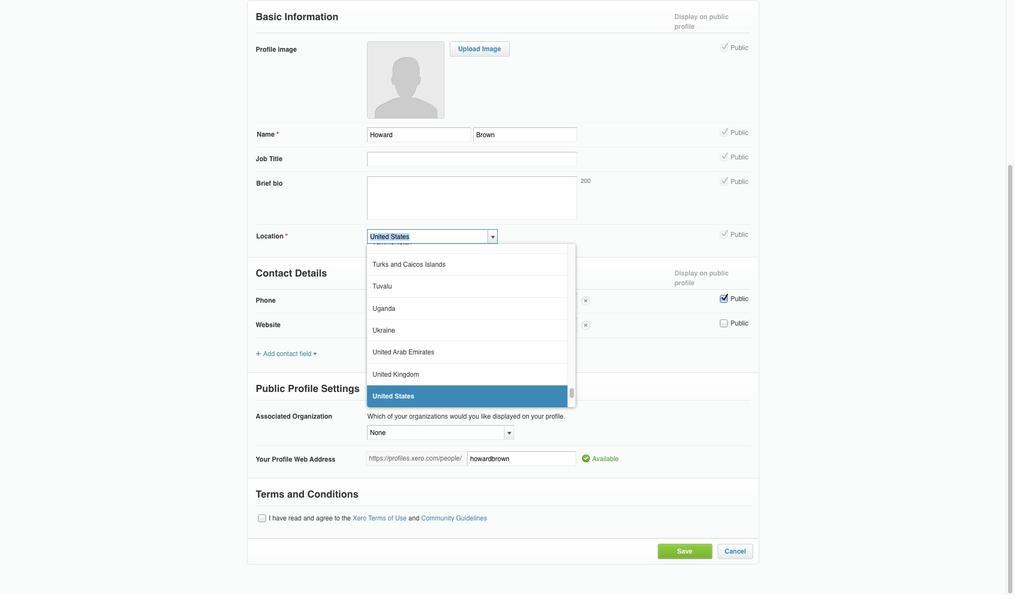 Task type: vqa. For each thing, say whether or not it's contained in the screenshot.
Hot
no



Task type: describe. For each thing, give the bounding box(es) containing it.
location
[[256, 233, 284, 240]]

agree
[[316, 515, 333, 523]]

field
[[300, 350, 312, 358]]

available
[[593, 456, 619, 463]]

read
[[289, 515, 302, 523]]

profile for basic information
[[675, 23, 695, 31]]

conditions
[[307, 489, 359, 501]]

Location text field
[[367, 229, 488, 244]]

details
[[295, 268, 327, 279]]

which of your organizations would you like displayed on your profile.
[[368, 413, 566, 421]]

states for united states minor outlying islands
[[395, 273, 415, 281]]

image
[[278, 46, 297, 53]]

profile for contact details
[[675, 280, 695, 287]]

your profile web address
[[256, 456, 336, 464]]

add contact field button
[[256, 350, 317, 358]]

display on public profile for contact details
[[675, 270, 729, 287]]

display on public profile for basic information
[[675, 13, 729, 31]]

save button
[[678, 548, 693, 556]]

name
[[257, 131, 275, 138]]

https://profiles.xero.com/people/
[[369, 455, 462, 463]]

united states minor outlying islands
[[373, 273, 481, 281]]

to
[[335, 515, 340, 523]]

200
[[581, 178, 591, 185]]

community guidelines link
[[422, 515, 487, 523]]

4 public button from the top
[[719, 177, 729, 187]]

you
[[469, 413, 480, 421]]

guidelines
[[456, 515, 487, 523]]

bio
[[273, 180, 283, 187]]

organizations
[[409, 413, 448, 421]]

el image
[[313, 353, 317, 356]]

and right read
[[304, 515, 314, 523]]

1 your from the left
[[395, 413, 408, 421]]

Brief bio text field
[[367, 177, 577, 220]]

add contact field
[[263, 350, 312, 358]]

3 public button from the top
[[719, 153, 729, 162]]

cancel
[[725, 548, 747, 556]]

displayed
[[493, 413, 521, 421]]

Name text field
[[367, 128, 471, 142]]

associated organization
[[256, 413, 333, 421]]

like
[[481, 413, 491, 421]]

profile for public profile settings
[[288, 383, 319, 395]]

job
[[256, 155, 268, 163]]

contact
[[277, 350, 298, 358]]

terms and conditions
[[256, 489, 359, 501]]

Country text field
[[367, 294, 411, 308]]

i have read and agree to the xero terms of use and community guidelines
[[269, 515, 487, 523]]

5 public button from the top
[[719, 230, 729, 240]]

phone
[[256, 297, 276, 305]]

xero
[[353, 515, 367, 523]]

would
[[450, 413, 467, 421]]

address
[[310, 456, 336, 464]]

the
[[342, 515, 351, 523]]

Area text field
[[413, 294, 458, 308]]

public for contact details
[[710, 270, 729, 277]]

organization
[[293, 413, 333, 421]]

brief bio
[[256, 180, 283, 187]]

your
[[256, 456, 270, 464]]

on for information
[[700, 13, 708, 21]]

which
[[368, 413, 386, 421]]



Task type: locate. For each thing, give the bounding box(es) containing it.
minor
[[416, 273, 433, 281]]

terms up i
[[256, 489, 285, 501]]

1 states from the top
[[395, 251, 415, 259]]

save
[[678, 548, 693, 556]]

1 horizontal spatial your
[[532, 413, 544, 421]]

display for details
[[675, 270, 698, 277]]

1 vertical spatial states
[[395, 273, 415, 281]]

profile left image
[[256, 46, 276, 53]]

your left profile.
[[532, 413, 544, 421]]

states left minor
[[395, 273, 415, 281]]

profile for your profile web address
[[272, 456, 292, 464]]

islands
[[460, 273, 481, 281]]

states down location text box
[[395, 251, 415, 259]]

profile up associated organization
[[288, 383, 319, 395]]

1 vertical spatial profile
[[675, 280, 695, 287]]

xero terms of use link
[[353, 515, 407, 523]]

profile.
[[546, 413, 566, 421]]

basic
[[256, 11, 282, 22]]

states
[[395, 251, 415, 259], [395, 273, 415, 281]]

0 vertical spatial terms
[[256, 489, 285, 501]]

public for basic information
[[710, 13, 729, 21]]

Public button
[[719, 43, 729, 53], [719, 128, 729, 138], [719, 153, 729, 162], [719, 177, 729, 187], [719, 230, 729, 240], [719, 294, 729, 304], [719, 319, 729, 329]]

1 display from the top
[[675, 13, 698, 21]]

united down united states
[[373, 273, 393, 281]]

0 vertical spatial profile
[[256, 46, 276, 53]]

contact
[[256, 268, 292, 279]]

community
[[422, 515, 455, 523]]

1 horizontal spatial terms
[[369, 515, 386, 523]]

basic information
[[256, 11, 339, 22]]

2 vertical spatial profile
[[272, 456, 292, 464]]

public profile settings
[[256, 383, 360, 395]]

profile left web
[[272, 456, 292, 464]]

None text field
[[367, 152, 577, 167], [367, 318, 577, 333], [367, 152, 577, 167], [367, 318, 577, 333]]

display
[[675, 13, 698, 21], [675, 270, 698, 277]]

terms
[[256, 489, 285, 501], [369, 515, 386, 523]]

title
[[269, 155, 283, 163]]

profile
[[256, 46, 276, 53], [288, 383, 319, 395], [272, 456, 292, 464]]

of right "which"
[[388, 413, 393, 421]]

use
[[395, 515, 407, 523]]

1 vertical spatial display on public profile
[[675, 270, 729, 287]]

job title
[[256, 155, 283, 163]]

cancel button
[[725, 548, 747, 556]]

associated
[[256, 413, 291, 421]]

2 public from the top
[[710, 270, 729, 277]]

united up country text box
[[373, 251, 393, 259]]

outlying
[[435, 273, 459, 281]]

Last text field
[[473, 128, 577, 142]]

1 vertical spatial profile
[[288, 383, 319, 395]]

1 vertical spatial terms
[[369, 515, 386, 523]]

public
[[710, 13, 729, 21], [710, 270, 729, 277]]

united states
[[373, 251, 415, 259]]

0 vertical spatial display on public profile
[[675, 13, 729, 31]]

0 vertical spatial states
[[395, 251, 415, 259]]

1 vertical spatial on
[[700, 270, 708, 277]]

add
[[263, 350, 275, 358]]

0 horizontal spatial your
[[395, 413, 408, 421]]

upload image button
[[458, 45, 501, 53]]

web
[[294, 456, 308, 464]]

1 vertical spatial united
[[373, 273, 393, 281]]

0 vertical spatial on
[[700, 13, 708, 21]]

settings
[[321, 383, 360, 395]]

on for details
[[700, 270, 708, 277]]

of left use
[[388, 515, 394, 523]]

Number text field
[[460, 294, 577, 308]]

contact details
[[256, 268, 327, 279]]

information
[[285, 11, 339, 22]]

your right "which"
[[395, 413, 408, 421]]

1 public from the top
[[710, 13, 729, 21]]

0 horizontal spatial terms
[[256, 489, 285, 501]]

1 vertical spatial of
[[388, 515, 394, 523]]

have
[[273, 515, 287, 523]]

upload
[[458, 45, 481, 53]]

public
[[731, 44, 749, 52], [731, 129, 749, 137], [731, 154, 749, 161], [731, 178, 749, 186], [731, 231, 749, 239], [731, 295, 749, 303], [731, 320, 749, 328], [256, 383, 285, 395]]

1 display on public profile from the top
[[675, 13, 729, 31]]

1 united from the top
[[373, 251, 393, 259]]

0 vertical spatial united
[[373, 251, 393, 259]]

and right use
[[409, 515, 420, 523]]

image
[[482, 45, 501, 53]]

2 vertical spatial on
[[522, 413, 530, 421]]

on
[[700, 13, 708, 21], [700, 270, 708, 277], [522, 413, 530, 421]]

upload image
[[458, 45, 501, 53]]

states for united states
[[395, 251, 415, 259]]

2 your from the left
[[532, 413, 544, 421]]

united for united states
[[373, 251, 393, 259]]

2 display from the top
[[675, 270, 698, 277]]

0 vertical spatial profile
[[675, 23, 695, 31]]

0 vertical spatial public
[[710, 13, 729, 21]]

0 vertical spatial display
[[675, 13, 698, 21]]

brief
[[256, 180, 271, 187]]

2 display on public profile from the top
[[675, 270, 729, 287]]

display on public profile
[[675, 13, 729, 31], [675, 270, 729, 287]]

your
[[395, 413, 408, 421], [532, 413, 544, 421]]

2 public button from the top
[[719, 128, 729, 138]]

1 public button from the top
[[719, 43, 729, 53]]

2 united from the top
[[373, 273, 393, 281]]

and
[[287, 489, 305, 501], [304, 515, 314, 523], [409, 515, 420, 523]]

1 vertical spatial public
[[710, 270, 729, 277]]

1 profile from the top
[[675, 23, 695, 31]]

6 public button from the top
[[719, 294, 729, 304]]

2 profile from the top
[[675, 280, 695, 287]]

profile
[[675, 23, 695, 31], [675, 280, 695, 287]]

None button
[[257, 514, 267, 524]]

of
[[388, 413, 393, 421], [388, 515, 394, 523]]

website
[[256, 322, 281, 329]]

display for information
[[675, 13, 698, 21]]

0 vertical spatial of
[[388, 413, 393, 421]]

7 public button from the top
[[719, 319, 729, 329]]

united for united states minor outlying islands
[[373, 273, 393, 281]]

and up read
[[287, 489, 305, 501]]

profile image
[[256, 46, 297, 53]]

terms right xero
[[369, 515, 386, 523]]

i
[[269, 515, 271, 523]]

united
[[373, 251, 393, 259], [373, 273, 393, 281]]

2 states from the top
[[395, 273, 415, 281]]

1 vertical spatial display
[[675, 270, 698, 277]]

None text field
[[367, 426, 504, 441], [467, 452, 576, 467], [367, 426, 504, 441], [467, 452, 576, 467]]



